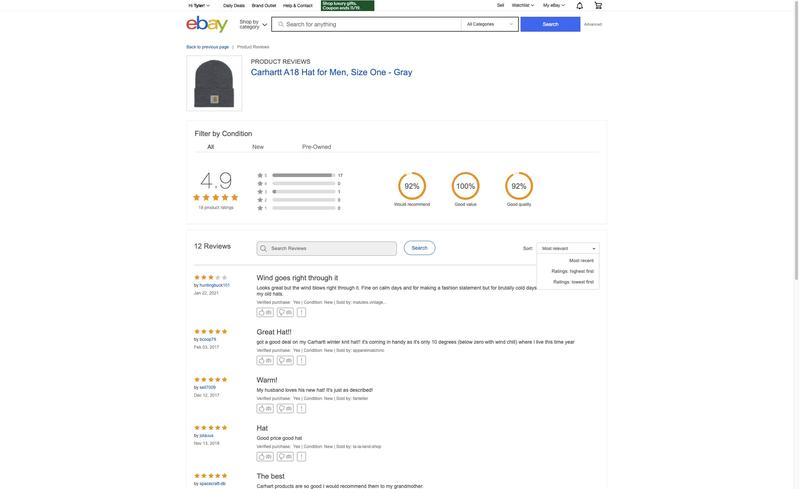 Task type: describe. For each thing, give the bounding box(es) containing it.
2017 for great hat!!
[[210, 345, 219, 350]]

5 stars image for hat
[[194, 426, 227, 432]]

hat inside hat good price good hat verified purchase: yes | condition: new | sold by: la-la-land-shop
[[257, 425, 268, 433]]

ebay
[[551, 3, 561, 8]]

condition
[[222, 130, 252, 138]]

good inside hat good price good hat verified purchase: yes | condition: new | sold by: la-la-land-shop
[[257, 436, 269, 442]]

as inside great hat!! got a good deal on my carhartt winter knit hat!! it's coming in handy as it's only 10 degrees (below zero with wind chill) where i live this time year verified purchase: yes | condition: new | sold by: apparelmatchinc
[[407, 340, 413, 345]]

db
[[221, 482, 226, 487]]

03,
[[203, 345, 209, 350]]

( 0 ) down husband
[[266, 407, 271, 412]]

why is this review inappropriate? image
[[302, 406, 302, 413]]

hat!!
[[277, 329, 292, 336]]

live
[[537, 340, 544, 345]]

looks
[[257, 285, 270, 291]]

12,
[[203, 394, 209, 399]]

2 la- from the left
[[358, 445, 363, 450]]

a18
[[284, 67, 299, 77]]

by for by bcoop79 feb 03, 2017
[[194, 338, 199, 343]]

feb
[[194, 345, 202, 350]]

by for by sell7009 dec 12, 2017
[[194, 386, 199, 391]]

my inside great hat!! got a good deal on my carhartt winter knit hat!! it's coming in handy as it's only 10 degrees (below zero with wind chill) where i live this time year verified purchase: yes | condition: new | sold by: apparelmatchinc
[[300, 340, 306, 345]]

contact
[[298, 3, 313, 8]]

it's
[[327, 388, 333, 394]]

ratings: lowest first menu item
[[537, 277, 600, 288]]

value
[[467, 202, 477, 207]]

most relevant
[[543, 246, 569, 251]]

3 stars image
[[194, 275, 227, 281]]

just
[[334, 388, 342, 394]]

spacecraft-
[[200, 482, 221, 487]]

( down deal
[[286, 359, 288, 364]]

shop by category banner
[[185, 0, 608, 35]]

my inside wind goes right through it looks great but the wind blows right through it. fine on calm days and for making a fashion statement but for brutally cold days with wind ill wear one of my old hats. verified purchase: yes | condition: new | sold by: matutes.vintage...
[[257, 291, 264, 297]]

12 reviews
[[194, 243, 231, 250]]

verified inside wind goes right through it looks great but the wind blows right through it. fine on calm days and for making a fashion statement but for brutally cold days with wind ill wear one of my old hats. verified purchase: yes | condition: new | sold by: matutes.vintage...
[[257, 300, 271, 305]]

2 horizontal spatial wind
[[549, 285, 559, 291]]

most relevant button
[[537, 243, 600, 254]]

the best carhart products are so good i would recommend them to my grandmother.
[[257, 473, 424, 490]]

sold inside hat good price good hat verified purchase: yes | condition: new | sold by: la-la-land-shop
[[337, 445, 345, 450]]

( up warm!
[[266, 359, 268, 364]]

ratings: highest first menu item
[[537, 266, 600, 277]]

new inside hat good price good hat verified purchase: yes | condition: new | sold by: la-la-land-shop
[[325, 445, 333, 450]]

brutally
[[499, 285, 515, 291]]

wind
[[257, 274, 273, 282]]

carhartt inside great hat!! got a good deal on my carhartt winter knit hat!! it's coming in handy as it's only 10 degrees (below zero with wind chill) where i live this time year verified purchase: yes | condition: new | sold by: apparelmatchinc
[[308, 340, 326, 345]]

best
[[271, 473, 285, 481]]

brand
[[252, 3, 264, 8]]

0 horizontal spatial right
[[293, 274, 307, 282]]

making
[[421, 285, 437, 291]]

most for most recent
[[570, 258, 580, 264]]

warm! my husband loves his new hat! it's just as described! verified purchase: yes | condition: new | sold by: fanteller
[[257, 377, 373, 402]]

0 horizontal spatial through
[[309, 274, 333, 282]]

highest
[[570, 269, 585, 274]]

) up products
[[290, 455, 292, 460]]

ratings: for ratings: lowest first
[[554, 280, 571, 285]]

0 vertical spatial to
[[197, 45, 201, 50]]

verified inside warm! my husband loves his new hat! it's just as described! verified purchase: yes | condition: new | sold by: fanteller
[[257, 397, 271, 402]]

shop
[[372, 445, 382, 450]]

in
[[387, 340, 391, 345]]

brand outlet link
[[252, 2, 276, 10]]

) down price
[[270, 455, 271, 460]]

good inside great hat!! got a good deal on my carhartt winter knit hat!! it's coming in handy as it's only 10 degrees (below zero with wind chill) where i live this time year verified purchase: yes | condition: new | sold by: apparelmatchinc
[[269, 340, 281, 345]]

sell link
[[494, 3, 508, 8]]

good for good value
[[455, 202, 466, 207]]

your shopping cart image
[[595, 2, 603, 9]]

18 product ratings
[[199, 206, 234, 211]]

wind inside great hat!! got a good deal on my carhartt winter knit hat!! it's coming in handy as it's only 10 degrees (below zero with wind chill) where i live this time year verified purchase: yes | condition: new | sold by: apparelmatchinc
[[496, 340, 506, 345]]

2 days from the left
[[527, 285, 537, 291]]

statement
[[460, 285, 482, 291]]

got
[[257, 340, 264, 345]]

hi tyler !
[[189, 3, 205, 8]]

nov
[[194, 442, 202, 447]]

handy
[[392, 340, 406, 345]]

deals
[[234, 3, 245, 8]]

owned
[[313, 144, 331, 150]]

pre-owned link
[[290, 144, 344, 152]]

recommend inside the best carhart products are so good i would recommend them to my grandmother.
[[341, 484, 367, 490]]

4.9
[[200, 167, 232, 194]]

4 5 stars image from the top
[[194, 474, 227, 480]]

) up warm!
[[270, 359, 271, 364]]

1 it's from the left
[[362, 340, 368, 345]]

the
[[293, 285, 300, 291]]

( 0 ) down price
[[266, 455, 271, 460]]

all
[[208, 144, 214, 150]]

hat
[[295, 436, 302, 442]]

( 0 ) left why is this review inappropriate? image
[[286, 407, 292, 412]]

reviews for 12 reviews
[[204, 243, 231, 250]]

blows
[[313, 285, 326, 291]]

by huntingbuck101 jan 22, 2021
[[194, 283, 230, 296]]

deal
[[282, 340, 291, 345]]

new inside wind goes right through it looks great but the wind blows right through it. fine on calm days and for making a fashion statement but for brutally cold days with wind ill wear one of my old hats. verified purchase: yes | condition: new | sold by: matutes.vintage...
[[325, 300, 333, 305]]

to inside the best carhart products are so good i would recommend them to my grandmother.
[[381, 484, 385, 490]]

by: inside hat good price good hat verified purchase: yes | condition: new | sold by: la-la-land-shop
[[346, 445, 352, 450]]

my inside account navigation
[[544, 3, 550, 8]]

( 0 ) down old
[[266, 310, 271, 315]]

great
[[272, 285, 283, 291]]

by for by huntingbuck101 jan 22, 2021
[[194, 283, 199, 288]]

1 but from the left
[[284, 285, 291, 291]]

get the coupon image
[[321, 0, 375, 11]]

good quality
[[508, 202, 532, 207]]

for inside the 'product reviews carhartt a18 hat for men, size one - gray'
[[317, 67, 327, 77]]

huntingbuck101
[[200, 283, 230, 288]]

none submit inside the shop by category banner
[[521, 17, 581, 32]]

0 vertical spatial product
[[237, 45, 252, 50]]

carhartt a18 hat for men, size one - gray link
[[251, 67, 608, 77]]

2 horizontal spatial for
[[491, 285, 497, 291]]

i
[[534, 340, 535, 345]]

i
[[323, 484, 325, 490]]

sort by element
[[537, 243, 600, 290]]

jan
[[194, 291, 201, 296]]

) down husband
[[270, 407, 271, 412]]

hat!
[[317, 388, 325, 394]]

my ebay link
[[540, 1, 569, 10]]

fashion
[[442, 285, 458, 291]]

one
[[370, 67, 386, 77]]

condition: inside warm! my husband loves his new hat! it's just as described! verified purchase: yes | condition: new | sold by: fanteller
[[304, 397, 323, 402]]

hat!!
[[351, 340, 361, 345]]

3
[[265, 190, 267, 195]]

product reviews carhartt a18 hat for men, size one - gray
[[251, 59, 413, 77]]

hat good price good hat verified purchase: yes | condition: new | sold by: la-la-land-shop
[[257, 425, 382, 450]]

as inside warm! my husband loves his new hat! it's just as described! verified purchase: yes | condition: new | sold by: fanteller
[[343, 388, 349, 394]]

them
[[368, 484, 379, 490]]

verified inside great hat!! got a good deal on my carhartt winter knit hat!! it's coming in handy as it's only 10 degrees (below zero with wind chill) where i live this time year verified purchase: yes | condition: new | sold by: apparelmatchinc
[[257, 349, 271, 354]]

by bcoop79 feb 03, 2017
[[194, 338, 219, 350]]

brand outlet
[[252, 3, 276, 8]]

daily deals
[[224, 3, 245, 8]]

filter by condition
[[195, 130, 252, 138]]

gray
[[394, 67, 413, 77]]

previous
[[202, 45, 218, 50]]

carhart
[[257, 484, 274, 490]]

on inside wind goes right through it looks great but the wind blows right through it. fine on calm days and for making a fashion statement but for brutally cold days with wind ill wear one of my old hats. verified purchase: yes | condition: new | sold by: matutes.vintage...
[[373, 285, 378, 291]]

Search for anything text field
[[272, 17, 460, 31]]

new
[[253, 144, 264, 150]]

( left why is this review inappropriate? image
[[286, 407, 288, 412]]

2017 for warm!
[[210, 394, 220, 399]]

-
[[389, 67, 392, 77]]

2
[[265, 198, 267, 203]]

first for ratings: lowest first
[[587, 280, 594, 285]]

a inside wind goes right through it looks great but the wind blows right through it. fine on calm days and for making a fashion statement but for brutally cold days with wind ill wear one of my old hats. verified purchase: yes | condition: new | sold by: matutes.vintage...
[[438, 285, 441, 291]]

by jotauus nov 13, 2018
[[194, 434, 220, 447]]

22,
[[202, 291, 208, 296]]

help
[[284, 3, 292, 8]]

bcoop79 link
[[200, 338, 216, 343]]

jotauus link
[[200, 434, 214, 439]]

help & contact
[[284, 3, 313, 8]]

advanced
[[585, 22, 602, 26]]

1 vertical spatial 1
[[265, 206, 267, 211]]

great hat!! got a good deal on my carhartt winter knit hat!! it's coming in handy as it's only 10 degrees (below zero with wind chill) where i live this time year verified purchase: yes | condition: new | sold by: apparelmatchinc
[[257, 329, 575, 354]]

!
[[204, 3, 205, 8]]

hi
[[189, 3, 193, 8]]

&
[[294, 3, 296, 8]]

( down husband
[[266, 407, 268, 412]]

with inside wind goes right through it looks great but the wind blows right through it. fine on calm days and for making a fashion statement but for brutally cold days with wind ill wear one of my old hats. verified purchase: yes | condition: new | sold by: matutes.vintage...
[[539, 285, 547, 291]]

) down deal
[[290, 359, 292, 364]]

) left why is this review inappropriate? image
[[290, 407, 292, 412]]

5
[[265, 173, 267, 178]]

( up products
[[286, 455, 288, 460]]



Task type: vqa. For each thing, say whether or not it's contained in the screenshot.
"cold"
yes



Task type: locate. For each thing, give the bounding box(es) containing it.
sold down just
[[337, 397, 345, 402]]

wind right the the
[[301, 285, 311, 291]]

wind left ill
[[549, 285, 559, 291]]

relevant
[[553, 246, 569, 251]]

by up nov at the bottom
[[194, 434, 199, 439]]

would recommend
[[395, 202, 430, 207]]

1 horizontal spatial through
[[338, 285, 355, 291]]

1 horizontal spatial good
[[455, 202, 466, 207]]

0
[[338, 182, 341, 187], [338, 198, 341, 203], [338, 206, 341, 211], [268, 310, 270, 315], [288, 310, 290, 315], [268, 359, 270, 364], [288, 359, 290, 364], [268, 407, 270, 412], [288, 407, 290, 412], [268, 455, 270, 460], [288, 455, 290, 460]]

purchase: inside hat good price good hat verified purchase: yes | condition: new | sold by: la-la-land-shop
[[272, 445, 291, 450]]

chill)
[[507, 340, 518, 345]]

good left quality
[[508, 202, 518, 207]]

product inside the 'product reviews carhartt a18 hat for men, size one - gray'
[[251, 59, 281, 65]]

0 horizontal spatial wind
[[301, 285, 311, 291]]

why is this review inappropriate? image for good
[[302, 454, 302, 461]]

most up ratings: highest first
[[570, 258, 580, 264]]

5 stars image up sell7009 link in the left bottom of the page
[[194, 378, 227, 384]]

carhartt left a18
[[251, 67, 282, 77]]

for
[[317, 67, 327, 77], [413, 285, 419, 291], [491, 285, 497, 291]]

by: down knit
[[346, 349, 352, 354]]

by left "spacecraft-"
[[194, 482, 199, 487]]

0 vertical spatial first
[[587, 269, 594, 274]]

1 vertical spatial product
[[251, 59, 281, 65]]

by up the dec
[[194, 386, 199, 391]]

wear
[[565, 285, 576, 291]]

1 vertical spatial my
[[300, 340, 306, 345]]

3 sold from the top
[[337, 397, 345, 402]]

1 horizontal spatial but
[[483, 285, 490, 291]]

( down old
[[266, 310, 268, 315]]

0 vertical spatial as
[[407, 340, 413, 345]]

first for ratings: highest first
[[587, 269, 594, 274]]

shop by category button
[[237, 16, 269, 31]]

0 horizontal spatial for
[[317, 67, 327, 77]]

with left ill
[[539, 285, 547, 291]]

it's left "only" at the right of page
[[414, 340, 420, 345]]

) up hat!!
[[290, 310, 292, 315]]

1 vertical spatial first
[[587, 280, 594, 285]]

recent
[[581, 258, 594, 264]]

ratings: highest first
[[552, 269, 594, 274]]

reviews inside the 'product reviews carhartt a18 hat for men, size one - gray'
[[283, 59, 311, 65]]

3 verified from the top
[[257, 397, 271, 402]]

0 horizontal spatial a
[[265, 340, 268, 345]]

verified down old
[[257, 300, 271, 305]]

but right statement
[[483, 285, 490, 291]]

by inside shop by category
[[253, 19, 259, 24]]

through
[[309, 274, 333, 282], [338, 285, 355, 291]]

4 by: from the top
[[346, 445, 352, 450]]

ill
[[560, 285, 564, 291]]

search
[[412, 245, 428, 251]]

hats.
[[273, 291, 284, 297]]

purchase: down the hats.
[[272, 300, 291, 305]]

by: inside warm! my husband loves his new hat! it's just as described! verified purchase: yes | condition: new | sold by: fanteller
[[346, 397, 352, 402]]

wind
[[301, 285, 311, 291], [549, 285, 559, 291], [496, 340, 506, 345]]

but
[[284, 285, 291, 291], [483, 285, 490, 291]]

13,
[[203, 442, 209, 447]]

by spacecraft-db
[[194, 482, 226, 487]]

outlet
[[265, 3, 276, 8]]

0 horizontal spatial good
[[269, 340, 281, 345]]

back to previous page | product reviews
[[187, 45, 269, 50]]

hat inside the 'product reviews carhartt a18 hat for men, size one - gray'
[[302, 67, 315, 77]]

4 sold from the top
[[337, 445, 345, 450]]

2 horizontal spatial reviews
[[283, 59, 311, 65]]

1 horizontal spatial reviews
[[253, 45, 269, 50]]

reviews down category
[[253, 45, 269, 50]]

1 horizontal spatial days
[[527, 285, 537, 291]]

0 vertical spatial my
[[544, 3, 550, 8]]

2 by: from the top
[[346, 349, 352, 354]]

by: left land-
[[346, 445, 352, 450]]

right up the the
[[293, 274, 307, 282]]

carhartt left winter
[[308, 340, 326, 345]]

by inside by bcoop79 feb 03, 2017
[[194, 338, 199, 343]]

( up the the
[[266, 455, 268, 460]]

2017 right 03,
[[210, 345, 219, 350]]

days right cold
[[527, 285, 537, 291]]

by right the 'shop' at the left of page
[[253, 19, 259, 24]]

as right handy at the bottom of the page
[[407, 340, 413, 345]]

1 vertical spatial on
[[293, 340, 298, 345]]

( 0 ) up hat!!
[[286, 310, 292, 315]]

1 horizontal spatial recommend
[[408, 202, 430, 207]]

la- left shop
[[358, 445, 363, 450]]

good
[[455, 202, 466, 207], [508, 202, 518, 207], [257, 436, 269, 442]]

1 horizontal spatial as
[[407, 340, 413, 345]]

(below
[[458, 340, 473, 345]]

4 purchase: from the top
[[272, 445, 291, 450]]

purchase: down price
[[272, 445, 291, 450]]

most inside dropdown button
[[543, 246, 552, 251]]

0 horizontal spatial 1
[[265, 206, 267, 211]]

2 vertical spatial my
[[386, 484, 393, 490]]

1 why is this review inappropriate? image from the top
[[302, 310, 302, 316]]

2017 inside by sell7009 dec 12, 2017
[[210, 394, 220, 399]]

0 vertical spatial through
[[309, 274, 333, 282]]

0 vertical spatial my
[[257, 291, 264, 297]]

4 yes from the top
[[294, 445, 301, 450]]

knit
[[342, 340, 350, 345]]

2 purchase: from the top
[[272, 349, 291, 354]]

( up hat!!
[[286, 310, 288, 315]]

1 horizontal spatial for
[[413, 285, 419, 291]]

it's
[[362, 340, 368, 345], [414, 340, 420, 345]]

1 by: from the top
[[346, 300, 352, 305]]

0 vertical spatial why is this review inappropriate? image
[[302, 310, 302, 316]]

0 horizontal spatial but
[[284, 285, 291, 291]]

new
[[325, 300, 333, 305], [325, 349, 333, 354], [306, 388, 316, 394], [325, 397, 333, 402], [325, 445, 333, 450]]

menu inside the 'sort by' 'element'
[[537, 254, 600, 290]]

most inside menu item
[[570, 258, 580, 264]]

0 horizontal spatial good
[[257, 436, 269, 442]]

purchase:
[[272, 300, 291, 305], [272, 349, 291, 354], [272, 397, 291, 402], [272, 445, 291, 450]]

0 vertical spatial ratings:
[[552, 269, 569, 274]]

2018
[[210, 442, 220, 447]]

to right them
[[381, 484, 385, 490]]

where
[[519, 340, 533, 345]]

good left hat
[[283, 436, 294, 442]]

0 horizontal spatial reviews
[[204, 243, 231, 250]]

0 vertical spatial right
[[293, 274, 307, 282]]

1 vertical spatial through
[[338, 285, 355, 291]]

through left it.
[[338, 285, 355, 291]]

0 horizontal spatial on
[[293, 340, 298, 345]]

reviews for product reviews carhartt a18 hat for men, size one - gray
[[283, 59, 311, 65]]

through up the blows
[[309, 274, 333, 282]]

on inside great hat!! got a good deal on my carhartt winter knit hat!! it's coming in handy as it's only 10 degrees (below zero with wind chill) where i live this time year verified purchase: yes | condition: new | sold by: apparelmatchinc
[[293, 340, 298, 345]]

1 vertical spatial my
[[257, 388, 264, 394]]

( 0 ) up warm!
[[266, 359, 271, 364]]

verified down price
[[257, 445, 271, 450]]

2 yes from the top
[[294, 349, 301, 354]]

0 vertical spatial good
[[269, 340, 281, 345]]

grandmother.
[[394, 484, 424, 490]]

1 horizontal spatial with
[[539, 285, 547, 291]]

0 horizontal spatial it's
[[362, 340, 368, 345]]

purchase: down husband
[[272, 397, 291, 402]]

to right back
[[197, 45, 201, 50]]

yes inside warm! my husband loves his new hat! it's just as described! verified purchase: yes | condition: new | sold by: fanteller
[[294, 397, 301, 402]]

0 vertical spatial recommend
[[408, 202, 430, 207]]

most recent
[[570, 258, 594, 264]]

condition: inside hat good price good hat verified purchase: yes | condition: new | sold by: la-la-land-shop
[[304, 445, 323, 450]]

but left the the
[[284, 285, 291, 291]]

his
[[299, 388, 305, 394]]

daily
[[224, 3, 233, 8]]

goes
[[275, 274, 291, 282]]

0 vertical spatial 2017
[[210, 345, 219, 350]]

1 vertical spatial as
[[343, 388, 349, 394]]

1 2017 from the top
[[210, 345, 219, 350]]

0 horizontal spatial with
[[485, 340, 494, 345]]

1 vertical spatial recommend
[[341, 484, 367, 490]]

1 vertical spatial with
[[485, 340, 494, 345]]

0 horizontal spatial days
[[392, 285, 402, 291]]

pre-
[[303, 144, 313, 150]]

a inside great hat!! got a good deal on my carhartt winter knit hat!! it's coming in handy as it's only 10 degrees (below zero with wind chill) where i live this time year verified purchase: yes | condition: new | sold by: apparelmatchinc
[[265, 340, 268, 345]]

by: inside great hat!! got a good deal on my carhartt winter knit hat!! it's coming in handy as it's only 10 degrees (below zero with wind chill) where i live this time year verified purchase: yes | condition: new | sold by: apparelmatchinc
[[346, 349, 352, 354]]

good value
[[455, 202, 477, 207]]

5 stars image up bcoop79 link
[[194, 329, 227, 336]]

dec
[[194, 394, 202, 399]]

2 sold from the top
[[337, 349, 345, 354]]

most recent menu item
[[537, 256, 600, 266]]

1 horizontal spatial good
[[283, 436, 294, 442]]

1 horizontal spatial hat
[[302, 67, 315, 77]]

1 first from the top
[[587, 269, 594, 274]]

1 horizontal spatial to
[[381, 484, 385, 490]]

2017 right 12,
[[210, 394, 220, 399]]

1 horizontal spatial it's
[[414, 340, 420, 345]]

why is this review inappropriate? image for a
[[302, 358, 302, 364]]

0 vertical spatial on
[[373, 285, 378, 291]]

1 horizontal spatial on
[[373, 285, 378, 291]]

my
[[544, 3, 550, 8], [257, 388, 264, 394]]

degrees
[[439, 340, 457, 345]]

by for by jotauus nov 13, 2018
[[194, 434, 199, 439]]

the
[[257, 473, 269, 481]]

1 horizontal spatial right
[[327, 285, 337, 291]]

1 horizontal spatial my
[[300, 340, 306, 345]]

good left price
[[257, 436, 269, 442]]

2 it's from the left
[[414, 340, 420, 345]]

0 vertical spatial carhartt
[[251, 67, 282, 77]]

2 verified from the top
[[257, 349, 271, 354]]

1 horizontal spatial most
[[570, 258, 580, 264]]

verified inside hat good price good hat verified purchase: yes | condition: new | sold by: la-la-land-shop
[[257, 445, 271, 450]]

purchase: inside wind goes right through it looks great but the wind blows right through it. fine on calm days and for making a fashion statement but for brutally cold days with wind ill wear one of my old hats. verified purchase: yes | condition: new | sold by: matutes.vintage...
[[272, 300, 291, 305]]

my inside the best carhart products are so good i would recommend them to my grandmother.
[[386, 484, 393, 490]]

my down warm!
[[257, 388, 264, 394]]

by for by spacecraft-db
[[194, 482, 199, 487]]

1 vertical spatial good
[[283, 436, 294, 442]]

ratings: inside ratings: highest first menu item
[[552, 269, 569, 274]]

ratings: for ratings: highest first
[[552, 269, 569, 274]]

described!
[[350, 388, 373, 394]]

my right them
[[386, 484, 393, 490]]

18
[[199, 206, 203, 211]]

1 vertical spatial reviews
[[283, 59, 311, 65]]

verified down got
[[257, 349, 271, 354]]

purchase: down deal
[[272, 349, 291, 354]]

by: inside wind goes right through it looks great but the wind blows right through it. fine on calm days and for making a fashion statement but for brutally cold days with wind ill wear one of my old hats. verified purchase: yes | condition: new | sold by: matutes.vintage...
[[346, 300, 352, 305]]

new inside great hat!! got a good deal on my carhartt winter knit hat!! it's coming in handy as it's only 10 degrees (below zero with wind chill) where i live this time year verified purchase: yes | condition: new | sold by: apparelmatchinc
[[325, 349, 333, 354]]

0 vertical spatial most
[[543, 246, 552, 251]]

2 horizontal spatial good
[[311, 484, 322, 490]]

purchase: inside great hat!! got a good deal on my carhartt winter knit hat!! it's coming in handy as it's only 10 degrees (below zero with wind chill) where i live this time year verified purchase: yes | condition: new | sold by: apparelmatchinc
[[272, 349, 291, 354]]

filter
[[195, 130, 211, 138]]

0 horizontal spatial most
[[543, 246, 552, 251]]

4 verified from the top
[[257, 445, 271, 450]]

5 stars image
[[194, 329, 227, 336], [194, 378, 227, 384], [194, 426, 227, 432], [194, 474, 227, 480]]

4.9 stars image
[[193, 194, 239, 202]]

it.
[[356, 285, 360, 291]]

on
[[373, 285, 378, 291], [293, 340, 298, 345]]

good for good quality
[[508, 202, 518, 207]]

1 vertical spatial right
[[327, 285, 337, 291]]

loves
[[286, 388, 297, 394]]

( 0 ) up products
[[286, 455, 292, 460]]

this
[[545, 340, 553, 345]]

husband
[[265, 388, 284, 394]]

recommend left them
[[341, 484, 367, 490]]

sold inside warm! my husband loves his new hat! it's just as described! verified purchase: yes | condition: new | sold by: fanteller
[[337, 397, 345, 402]]

yes inside wind goes right through it looks great but the wind blows right through it. fine on calm days and for making a fashion statement but for brutally cold days with wind ill wear one of my old hats. verified purchase: yes | condition: new | sold by: matutes.vintage...
[[294, 300, 301, 305]]

4 condition: from the top
[[304, 445, 323, 450]]

5 stars image up "spacecraft-"
[[194, 474, 227, 480]]

0 vertical spatial hat
[[302, 67, 315, 77]]

4
[[265, 182, 267, 187]]

are
[[296, 484, 303, 490]]

2 first from the top
[[587, 280, 594, 285]]

by right filter
[[213, 130, 220, 138]]

0 horizontal spatial to
[[197, 45, 201, 50]]

for right and
[[413, 285, 419, 291]]

by inside 'by jotauus nov 13, 2018'
[[194, 434, 199, 439]]

on right fine
[[373, 285, 378, 291]]

0 horizontal spatial recommend
[[341, 484, 367, 490]]

0 vertical spatial reviews
[[253, 45, 269, 50]]

it's right hat!!
[[362, 340, 368, 345]]

2 vertical spatial good
[[311, 484, 322, 490]]

2 horizontal spatial my
[[386, 484, 393, 490]]

1 days from the left
[[392, 285, 402, 291]]

as right just
[[343, 388, 349, 394]]

condition: inside great hat!! got a good deal on my carhartt winter knit hat!! it's coming in handy as it's only 10 degrees (below zero with wind chill) where i live this time year verified purchase: yes | condition: new | sold by: apparelmatchinc
[[304, 349, 323, 354]]

ratings: down most recent menu item
[[552, 269, 569, 274]]

1 vertical spatial carhartt
[[308, 340, 326, 345]]

my inside warm! my husband loves his new hat! it's just as described! verified purchase: yes | condition: new | sold by: fanteller
[[257, 388, 264, 394]]

1 verified from the top
[[257, 300, 271, 305]]

5 stars image for great
[[194, 329, 227, 336]]

sold inside great hat!! got a good deal on my carhartt winter knit hat!! it's coming in handy as it's only 10 degrees (below zero with wind chill) where i live this time year verified purchase: yes | condition: new | sold by: apparelmatchinc
[[337, 349, 345, 354]]

reviews up a18
[[283, 59, 311, 65]]

by sell7009 dec 12, 2017
[[194, 386, 220, 399]]

2 condition: from the top
[[304, 349, 323, 354]]

sold left land-
[[337, 445, 345, 450]]

ratings: inside ratings: lowest first menu item
[[554, 280, 571, 285]]

2 horizontal spatial good
[[508, 202, 518, 207]]

why is this review inappropriate? image for through
[[302, 310, 302, 316]]

sell7009 link
[[200, 386, 216, 391]]

None submit
[[521, 17, 581, 32]]

a right making
[[438, 285, 441, 291]]

3 condition: from the top
[[304, 397, 323, 402]]

back to previous page link
[[187, 45, 229, 50]]

reviews
[[253, 45, 269, 50], [283, 59, 311, 65], [204, 243, 231, 250]]

with right the zero at the bottom of the page
[[485, 340, 494, 345]]

0 vertical spatial a
[[438, 285, 441, 291]]

advanced link
[[581, 17, 606, 31]]

watchlist
[[512, 3, 530, 8]]

2 but from the left
[[483, 285, 490, 291]]

5 stars image for warm!
[[194, 378, 227, 384]]

0 horizontal spatial my
[[257, 291, 264, 297]]

first up of
[[587, 280, 594, 285]]

yes inside hat good price good hat verified purchase: yes | condition: new | sold by: la-la-land-shop
[[294, 445, 301, 450]]

old
[[265, 291, 272, 297]]

year
[[565, 340, 575, 345]]

1 down 17
[[338, 190, 341, 195]]

0 horizontal spatial carhartt
[[251, 67, 282, 77]]

1 5 stars image from the top
[[194, 329, 227, 336]]

by inside by huntingbuck101 jan 22, 2021
[[194, 283, 199, 288]]

account navigation
[[185, 0, 608, 12]]

verified
[[257, 300, 271, 305], [257, 349, 271, 354], [257, 397, 271, 402], [257, 445, 271, 450]]

search button
[[404, 241, 436, 255]]

yes inside great hat!! got a good deal on my carhartt winter knit hat!! it's coming in handy as it's only 10 degrees (below zero with wind chill) where i live this time year verified purchase: yes | condition: new | sold by: apparelmatchinc
[[294, 349, 301, 354]]

0 horizontal spatial my
[[257, 388, 264, 394]]

my left ebay
[[544, 3, 550, 8]]

a right got
[[265, 340, 268, 345]]

1 horizontal spatial 1
[[338, 190, 341, 195]]

3 purchase: from the top
[[272, 397, 291, 402]]

1 down 2
[[265, 206, 267, 211]]

Search Reviews text field
[[257, 242, 397, 256]]

( 0 ) down deal
[[286, 359, 292, 364]]

0 horizontal spatial hat
[[257, 425, 268, 433]]

2 vertical spatial why is this review inappropriate? image
[[302, 454, 302, 461]]

1 horizontal spatial carhartt
[[308, 340, 326, 345]]

help & contact link
[[284, 2, 313, 10]]

land-
[[363, 445, 372, 450]]

for left the men,
[[317, 67, 327, 77]]

my down looks
[[257, 291, 264, 297]]

sold inside wind goes right through it looks great but the wind blows right through it. fine on calm days and for making a fashion statement but for brutally cold days with wind ill wear one of my old hats. verified purchase: yes | condition: new | sold by: matutes.vintage...
[[337, 300, 345, 305]]

0 horizontal spatial as
[[343, 388, 349, 394]]

by: left matutes.vintage...
[[346, 300, 352, 305]]

my right deal
[[300, 340, 306, 345]]

1 vertical spatial to
[[381, 484, 385, 490]]

good left deal
[[269, 340, 281, 345]]

good
[[269, 340, 281, 345], [283, 436, 294, 442], [311, 484, 322, 490]]

product
[[205, 206, 220, 211]]

first
[[587, 269, 594, 274], [587, 280, 594, 285]]

1 horizontal spatial wind
[[496, 340, 506, 345]]

0 vertical spatial with
[[539, 285, 547, 291]]

with inside great hat!! got a good deal on my carhartt winter knit hat!! it's coming in handy as it's only 10 degrees (below zero with wind chill) where i live this time year verified purchase: yes | condition: new | sold by: apparelmatchinc
[[485, 340, 494, 345]]

reviews right 12
[[204, 243, 231, 250]]

jotauus
[[200, 434, 214, 439]]

purchase: inside warm! my husband loves his new hat! it's just as described! verified purchase: yes | condition: new | sold by: fanteller
[[272, 397, 291, 402]]

so
[[304, 484, 309, 490]]

by inside by sell7009 dec 12, 2017
[[194, 386, 199, 391]]

most for most relevant
[[543, 246, 552, 251]]

3 why is this review inappropriate? image from the top
[[302, 454, 302, 461]]

recommend right the would
[[408, 202, 430, 207]]

wind left chill)
[[496, 340, 506, 345]]

menu
[[537, 254, 600, 290]]

0 vertical spatial 1
[[338, 190, 341, 195]]

spacecraft-db link
[[200, 482, 226, 487]]

menu containing most recent
[[537, 254, 600, 290]]

2 2017 from the top
[[210, 394, 220, 399]]

1 horizontal spatial my
[[544, 3, 550, 8]]

1 vertical spatial ratings:
[[554, 280, 571, 285]]

wind goes right through it looks great but the wind blows right through it. fine on calm days and for making a fashion statement but for brutally cold days with wind ill wear one of my old hats. verified purchase: yes | condition: new | sold by: matutes.vintage...
[[257, 274, 593, 305]]

why is this review inappropriate? image
[[302, 310, 302, 316], [302, 358, 302, 364], [302, 454, 302, 461]]

days left and
[[392, 285, 402, 291]]

right down the it at the bottom
[[327, 285, 337, 291]]

) down old
[[270, 310, 271, 315]]

good inside hat good price good hat verified purchase: yes | condition: new | sold by: la-la-land-shop
[[283, 436, 294, 442]]

1 horizontal spatial a
[[438, 285, 441, 291]]

la- left land-
[[353, 445, 358, 450]]

by up feb
[[194, 338, 199, 343]]

2 vertical spatial reviews
[[204, 243, 231, 250]]

1 vertical spatial 2017
[[210, 394, 220, 399]]

2017 inside by bcoop79 feb 03, 2017
[[210, 345, 219, 350]]

fanteller
[[353, 397, 368, 402]]

1 condition: from the top
[[304, 300, 323, 305]]

ratings: lowest first
[[554, 280, 594, 285]]

by: left "fanteller"
[[346, 397, 352, 402]]

carhartt inside the 'product reviews carhartt a18 hat for men, size one - gray'
[[251, 67, 282, 77]]

condition: inside wind goes right through it looks great but the wind blows right through it. fine on calm days and for making a fashion statement but for brutally cold days with wind ill wear one of my old hats. verified purchase: yes | condition: new | sold by: matutes.vintage...
[[304, 300, 323, 305]]

1 sold from the top
[[337, 300, 345, 305]]

carhartt
[[251, 67, 282, 77], [308, 340, 326, 345]]

sold down knit
[[337, 349, 345, 354]]

2 why is this review inappropriate? image from the top
[[302, 358, 302, 364]]

1 la- from the left
[[353, 445, 358, 450]]

5 stars image up jotauus link
[[194, 426, 227, 432]]

good inside the best carhart products are so good i would recommend them to my grandmother.
[[311, 484, 322, 490]]

1 vertical spatial why is this review inappropriate? image
[[302, 358, 302, 364]]

1 yes from the top
[[294, 300, 301, 305]]

3 by: from the top
[[346, 397, 352, 402]]

3 yes from the top
[[294, 397, 301, 402]]

ratings: up ill
[[554, 280, 571, 285]]

1 vertical spatial most
[[570, 258, 580, 264]]

3 5 stars image from the top
[[194, 426, 227, 432]]

first down recent
[[587, 269, 594, 274]]

carhartt a18 hat for men, size one - gray image
[[188, 57, 241, 110]]

1 vertical spatial hat
[[257, 425, 268, 433]]

2 5 stars image from the top
[[194, 378, 227, 384]]

good left value
[[455, 202, 466, 207]]

shop
[[240, 19, 252, 24]]

it
[[335, 274, 338, 282]]

good left the i
[[311, 484, 322, 490]]

1 vertical spatial a
[[265, 340, 268, 345]]

1 purchase: from the top
[[272, 300, 291, 305]]

huntingbuck101 link
[[200, 283, 230, 288]]

verified down husband
[[257, 397, 271, 402]]



